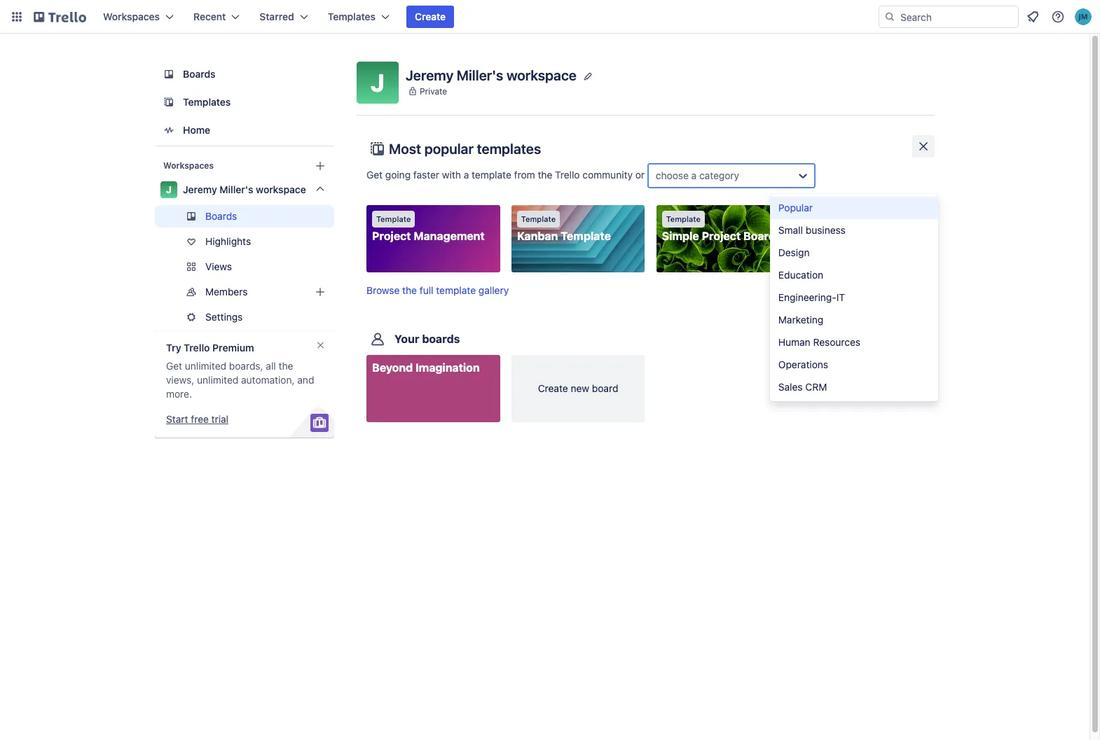 Task type: locate. For each thing, give the bounding box(es) containing it.
templates right starred dropdown button
[[328, 11, 376, 22]]

1 vertical spatial jeremy
[[183, 184, 217, 196]]

1 horizontal spatial templates
[[328, 11, 376, 22]]

0 vertical spatial boards link
[[155, 62, 334, 87]]

0 vertical spatial workspaces
[[103, 11, 160, 22]]

0 vertical spatial create
[[415, 11, 446, 22]]

most popular templates
[[389, 141, 541, 157]]

workspaces
[[103, 11, 160, 22], [163, 160, 214, 171]]

1 vertical spatial templates
[[183, 96, 231, 108]]

2 vertical spatial the
[[279, 360, 293, 372]]

1 horizontal spatial project
[[702, 230, 741, 242]]

get
[[367, 169, 383, 181], [166, 360, 182, 372]]

trial
[[211, 413, 229, 425]]

recent button
[[185, 6, 248, 28]]

miller's
[[457, 67, 503, 83], [220, 184, 253, 196]]

0 horizontal spatial miller's
[[220, 184, 253, 196]]

unlimited up views,
[[185, 360, 226, 372]]

home image
[[160, 122, 177, 139]]

1 vertical spatial workspace
[[256, 184, 306, 196]]

create
[[415, 11, 446, 22], [538, 383, 568, 395]]

search image
[[884, 11, 896, 22]]

create a workspace image
[[312, 158, 329, 174]]

get up views,
[[166, 360, 182, 372]]

templates button
[[319, 6, 398, 28]]

project inside template simple project board
[[702, 230, 741, 242]]

with
[[442, 169, 461, 181]]

trello right try
[[184, 342, 210, 354]]

workspaces button
[[95, 6, 182, 28]]

jeremy miller's workspace up "highlights" link
[[183, 184, 306, 196]]

workspace up "highlights" link
[[256, 184, 306, 196]]

template inside template project management
[[376, 214, 411, 224]]

1 horizontal spatial create
[[538, 383, 568, 395]]

unlimited
[[185, 360, 226, 372], [197, 374, 238, 386]]

0 horizontal spatial the
[[279, 360, 293, 372]]

project
[[372, 230, 411, 242], [702, 230, 741, 242]]

1 vertical spatial get
[[166, 360, 182, 372]]

board image
[[160, 66, 177, 83]]

and
[[297, 374, 314, 386]]

workspace down 'primary' "element"
[[507, 67, 577, 83]]

0 horizontal spatial trello
[[184, 342, 210, 354]]

1 vertical spatial create
[[538, 383, 568, 395]]

0 horizontal spatial workspaces
[[103, 11, 160, 22]]

1 vertical spatial trello
[[184, 342, 210, 354]]

the inside try trello premium get unlimited boards, all the views, unlimited automation, and more.
[[279, 360, 293, 372]]

1 vertical spatial workspaces
[[163, 160, 214, 171]]

1 vertical spatial unlimited
[[197, 374, 238, 386]]

the right all
[[279, 360, 293, 372]]

templates inside popup button
[[328, 11, 376, 22]]

unlimited down 'boards,'
[[197, 374, 238, 386]]

engineering-it
[[778, 292, 845, 303]]

operations
[[778, 359, 828, 371]]

jeremy up private
[[406, 67, 454, 83]]

private
[[420, 86, 447, 96]]

template right kanban
[[561, 230, 611, 242]]

faster
[[413, 169, 439, 181]]

0 vertical spatial jeremy
[[406, 67, 454, 83]]

Search field
[[896, 6, 1018, 27]]

1 boards link from the top
[[155, 62, 334, 87]]

0 vertical spatial jeremy miller's workspace
[[406, 67, 577, 83]]

kanban
[[517, 230, 558, 242]]

starred
[[260, 11, 294, 22]]

going
[[385, 169, 411, 181]]

design
[[778, 247, 810, 259]]

back to home image
[[34, 6, 86, 28]]

template up simple
[[666, 214, 701, 224]]

browse the full template gallery
[[367, 285, 509, 297]]

1 vertical spatial boards link
[[155, 205, 334, 228]]

management
[[414, 230, 485, 242]]

template inside template remote team hub
[[811, 214, 846, 224]]

add image
[[312, 284, 329, 301]]

template
[[472, 169, 511, 181], [436, 285, 476, 297]]

jeremy up highlights
[[183, 184, 217, 196]]

or
[[635, 169, 645, 181]]

small business
[[778, 224, 846, 236]]

human resources
[[778, 336, 861, 348]]

2 project from the left
[[702, 230, 741, 242]]

0 horizontal spatial project
[[372, 230, 411, 242]]

jeremy miller's workspace
[[406, 67, 577, 83], [183, 184, 306, 196]]

remote
[[807, 230, 849, 242]]

home link
[[155, 118, 334, 143]]

jeremy
[[406, 67, 454, 83], [183, 184, 217, 196]]

community
[[583, 169, 633, 181]]

1 vertical spatial j
[[166, 184, 172, 196]]

template for simple
[[666, 214, 701, 224]]

board
[[592, 383, 618, 395]]

1 horizontal spatial the
[[402, 285, 417, 297]]

1 project from the left
[[372, 230, 411, 242]]

template down templates
[[472, 169, 511, 181]]

get inside try trello premium get unlimited boards, all the views, unlimited automation, and more.
[[166, 360, 182, 372]]

template inside template simple project board
[[666, 214, 701, 224]]

0 horizontal spatial jeremy miller's workspace
[[183, 184, 306, 196]]

beyond
[[372, 362, 413, 374]]

team
[[851, 230, 881, 242]]

start free trial button
[[166, 413, 229, 427]]

0 horizontal spatial a
[[464, 169, 469, 181]]

1 horizontal spatial trello
[[555, 169, 580, 181]]

the left full
[[402, 285, 417, 297]]

template up business
[[811, 214, 846, 224]]

boards link
[[155, 62, 334, 87], [155, 205, 334, 228]]

project up browse
[[372, 230, 411, 242]]

j inside button
[[371, 68, 385, 97]]

a right choose on the right top of the page
[[691, 170, 697, 182]]

template for remote
[[811, 214, 846, 224]]

a right with
[[464, 169, 469, 181]]

1 horizontal spatial get
[[367, 169, 383, 181]]

template remote team hub
[[807, 214, 906, 242]]

boards link up templates link
[[155, 62, 334, 87]]

recent
[[193, 11, 226, 22]]

templates
[[328, 11, 376, 22], [183, 96, 231, 108]]

project inside template project management
[[372, 230, 411, 242]]

template for project
[[376, 214, 411, 224]]

1 vertical spatial jeremy miller's workspace
[[183, 184, 306, 196]]

trello
[[555, 169, 580, 181], [184, 342, 210, 354]]

boards link up "highlights" link
[[155, 205, 334, 228]]

try trello premium get unlimited boards, all the views, unlimited automation, and more.
[[166, 342, 314, 400]]

1 horizontal spatial miller's
[[457, 67, 503, 83]]

0 vertical spatial boards
[[183, 68, 216, 80]]

j left private
[[371, 68, 385, 97]]

boards right board image
[[183, 68, 216, 80]]

crm
[[805, 381, 827, 393]]

workspace
[[507, 67, 577, 83], [256, 184, 306, 196]]

boards
[[183, 68, 216, 80], [205, 210, 237, 222]]

browse
[[367, 285, 400, 297]]

open information menu image
[[1051, 10, 1065, 24]]

the right from
[[538, 169, 552, 181]]

2 horizontal spatial the
[[538, 169, 552, 181]]

marketing
[[778, 314, 824, 326]]

template down going
[[376, 214, 411, 224]]

1 vertical spatial miller's
[[220, 184, 253, 196]]

0 vertical spatial template
[[472, 169, 511, 181]]

simple
[[662, 230, 699, 242]]

new
[[571, 383, 589, 395]]

a
[[464, 169, 469, 181], [691, 170, 697, 182]]

get left going
[[367, 169, 383, 181]]

1 vertical spatial boards
[[205, 210, 237, 222]]

switch to… image
[[10, 10, 24, 24]]

template up kanban
[[521, 214, 556, 224]]

1 horizontal spatial j
[[371, 68, 385, 97]]

trello inside try trello premium get unlimited boards, all the views, unlimited automation, and more.
[[184, 342, 210, 354]]

choose a category
[[656, 170, 739, 182]]

templates up home
[[183, 96, 231, 108]]

template right full
[[436, 285, 476, 297]]

0 horizontal spatial j
[[166, 184, 172, 196]]

jeremy miller's workspace up private
[[406, 67, 577, 83]]

create inside button
[[415, 11, 446, 22]]

create button
[[406, 6, 454, 28]]

boards up highlights
[[205, 210, 237, 222]]

0 vertical spatial workspace
[[507, 67, 577, 83]]

1 horizontal spatial workspaces
[[163, 160, 214, 171]]

0 vertical spatial templates
[[328, 11, 376, 22]]

0 vertical spatial unlimited
[[185, 360, 226, 372]]

1 vertical spatial the
[[402, 285, 417, 297]]

project left board
[[702, 230, 741, 242]]

0 horizontal spatial get
[[166, 360, 182, 372]]

1 horizontal spatial jeremy miller's workspace
[[406, 67, 577, 83]]

human
[[778, 336, 811, 348]]

1 horizontal spatial workspace
[[507, 67, 577, 83]]

the
[[538, 169, 552, 181], [402, 285, 417, 297], [279, 360, 293, 372]]

views,
[[166, 374, 194, 386]]

create for create new board
[[538, 383, 568, 395]]

j
[[371, 68, 385, 97], [166, 184, 172, 196]]

1 horizontal spatial a
[[691, 170, 697, 182]]

trello left community at right
[[555, 169, 580, 181]]

0 horizontal spatial create
[[415, 11, 446, 22]]

0 vertical spatial get
[[367, 169, 383, 181]]

j down home image
[[166, 184, 172, 196]]

0 vertical spatial the
[[538, 169, 552, 181]]

0 vertical spatial j
[[371, 68, 385, 97]]

template board image
[[160, 94, 177, 111]]



Task type: vqa. For each thing, say whether or not it's contained in the screenshot.
Project
yes



Task type: describe. For each thing, give the bounding box(es) containing it.
popular
[[424, 141, 474, 157]]

1 vertical spatial template
[[436, 285, 476, 297]]

gallery
[[479, 285, 509, 297]]

it
[[837, 292, 845, 303]]

templates
[[477, 141, 541, 157]]

0 notifications image
[[1025, 8, 1041, 25]]

members
[[205, 286, 248, 298]]

small
[[778, 224, 803, 236]]

highlights
[[205, 235, 251, 247]]

the for get going faster with a template from the trello community or
[[538, 169, 552, 181]]

premium
[[212, 342, 254, 354]]

get going faster with a template from the trello community or
[[367, 169, 647, 181]]

all
[[266, 360, 276, 372]]

template for kanban
[[521, 214, 556, 224]]

hub
[[883, 230, 906, 242]]

settings
[[205, 311, 243, 323]]

1 horizontal spatial jeremy
[[406, 67, 454, 83]]

board
[[743, 230, 776, 242]]

most
[[389, 141, 421, 157]]

your
[[395, 333, 419, 346]]

beyond imagination link
[[367, 355, 500, 423]]

0 vertical spatial miller's
[[457, 67, 503, 83]]

start
[[166, 413, 188, 425]]

0 horizontal spatial workspace
[[256, 184, 306, 196]]

full
[[420, 285, 433, 297]]

home
[[183, 124, 210, 136]]

your boards
[[395, 333, 460, 346]]

template kanban template
[[517, 214, 611, 242]]

sales crm
[[778, 381, 827, 393]]

create for create
[[415, 11, 446, 22]]

beyond imagination
[[372, 362, 480, 374]]

create new board
[[538, 383, 618, 395]]

primary element
[[0, 0, 1100, 34]]

jeremy miller (jeremymiller198) image
[[1075, 8, 1092, 25]]

browse the full template gallery link
[[367, 285, 509, 297]]

boards,
[[229, 360, 263, 372]]

engineering-
[[778, 292, 837, 303]]

members link
[[155, 281, 334, 303]]

more.
[[166, 388, 192, 400]]

starred button
[[251, 6, 317, 28]]

try
[[166, 342, 181, 354]]

category
[[699, 170, 739, 182]]

template simple project board
[[662, 214, 776, 242]]

resources
[[813, 336, 861, 348]]

workspaces inside popup button
[[103, 11, 160, 22]]

start free trial
[[166, 413, 229, 425]]

0 horizontal spatial templates
[[183, 96, 231, 108]]

highlights link
[[155, 231, 334, 253]]

j button
[[357, 62, 399, 104]]

free
[[191, 413, 209, 425]]

0 vertical spatial trello
[[555, 169, 580, 181]]

templates link
[[155, 90, 334, 115]]

boards
[[422, 333, 460, 346]]

business
[[806, 224, 846, 236]]

from
[[514, 169, 535, 181]]

2 boards link from the top
[[155, 205, 334, 228]]

views link
[[155, 256, 334, 278]]

template project management
[[372, 214, 485, 242]]

automation,
[[241, 374, 295, 386]]

0 horizontal spatial jeremy
[[183, 184, 217, 196]]

choose
[[656, 170, 689, 182]]

imagination
[[416, 362, 480, 374]]

settings link
[[155, 306, 334, 329]]

the for try trello premium get unlimited boards, all the views, unlimited automation, and more.
[[279, 360, 293, 372]]

popular
[[778, 202, 813, 214]]

views
[[205, 261, 232, 273]]

sales
[[778, 381, 803, 393]]

education
[[778, 269, 824, 281]]



